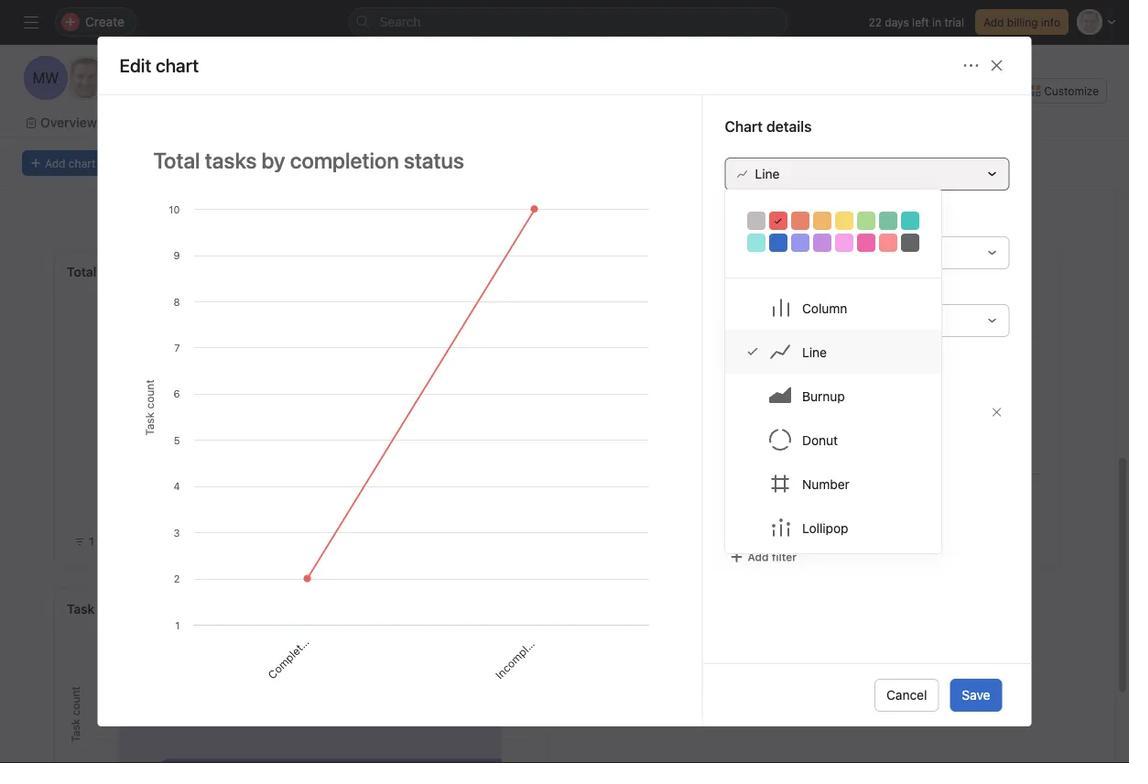 Task type: vqa. For each thing, say whether or not it's contained in the screenshot.
Column
yes



Task type: describe. For each thing, give the bounding box(es) containing it.
files
[[760, 115, 788, 130]]

0 horizontal spatial incomplete
[[395, 406, 452, 419]]

2
[[346, 198, 353, 211]]

x-axis
[[725, 215, 763, 230]]

upcoming
[[581, 264, 643, 279]]

task for task
[[744, 435, 771, 450]]

approval
[[744, 504, 797, 519]]

cancel button
[[875, 679, 939, 712]]

lollipop
[[803, 520, 849, 535]]

burnup link
[[726, 374, 942, 418]]

completion status
[[154, 264, 262, 279]]

more actions image
[[964, 58, 979, 73]]

cancel
[[887, 688, 928, 703]]

burnup
[[803, 388, 845, 403]]

trial
[[945, 16, 965, 28]]

Total tasks by completion status text field
[[142, 139, 658, 181]]

milestone
[[744, 469, 802, 484]]

tasks for by assignee
[[646, 264, 678, 279]]

0 horizontal spatial tt
[[77, 69, 95, 87]]

task for task completion over time
[[67, 601, 95, 617]]

1 horizontal spatial mw
[[897, 84, 917, 97]]

donut link
[[726, 418, 942, 462]]

add for add billing info
[[984, 16, 1004, 28]]

chart
[[69, 157, 96, 169]]

2 filters
[[346, 198, 389, 211]]

completion
[[98, 601, 166, 617]]

1 horizontal spatial completed
[[395, 379, 452, 392]]

add billing info
[[984, 16, 1061, 28]]

column link
[[726, 286, 942, 330]]

search
[[380, 14, 421, 29]]

1 horizontal spatial incomplete
[[493, 632, 543, 681]]

1 vertical spatial line
[[803, 344, 827, 359]]

in
[[933, 16, 942, 28]]

add chart button
[[22, 150, 104, 176]]

y-
[[725, 282, 739, 298]]

axis for y-
[[739, 282, 763, 298]]

chart details
[[725, 118, 812, 135]]

a button to remove the filter image
[[992, 407, 1003, 418]]

by
[[135, 264, 150, 279]]

1 vertical spatial completed
[[265, 632, 314, 681]]

task completion over time
[[67, 601, 225, 617]]

over time
[[169, 601, 225, 617]]

save
[[962, 688, 991, 703]]

share
[[968, 84, 998, 97]]

info
[[1042, 16, 1061, 28]]

by assignee
[[682, 264, 754, 279]]

type
[[752, 406, 776, 419]]

2 horizontal spatial tt
[[918, 84, 932, 97]]

upcoming tasks by assignee
[[581, 264, 754, 279]]

add filter button
[[725, 544, 802, 570]]

x-
[[725, 215, 739, 230]]



Task type: locate. For each thing, give the bounding box(es) containing it.
add for add chart
[[45, 157, 65, 169]]

add chart
[[45, 157, 96, 169]]

filter
[[97, 535, 124, 548]]

filters up task type
[[725, 367, 767, 384]]

1
[[89, 535, 94, 548]]

1 horizontal spatial line
[[803, 344, 827, 359]]

0 vertical spatial line
[[755, 166, 780, 181]]

line inside dropdown button
[[755, 166, 780, 181]]

22 days left in trial
[[869, 16, 965, 28]]

add left chart at top
[[45, 157, 65, 169]]

column
[[803, 300, 848, 315]]

tasks
[[100, 264, 132, 279], [646, 264, 678, 279]]

add left "billing" at the right of the page
[[984, 16, 1004, 28]]

line link
[[726, 330, 942, 374]]

line
[[755, 166, 780, 181], [803, 344, 827, 359]]

1 vertical spatial filters
[[725, 367, 767, 384]]

overview link
[[26, 113, 97, 133]]

axis for x-
[[739, 215, 763, 230]]

add left "filter"
[[748, 550, 769, 563]]

0 vertical spatial add
[[984, 16, 1004, 28]]

axis
[[739, 215, 763, 230], [739, 282, 763, 298]]

line down chart details
[[755, 166, 780, 181]]

task left completion
[[67, 601, 95, 617]]

0 vertical spatial task
[[725, 406, 749, 419]]

billing
[[1008, 16, 1038, 28]]

1 tasks from the left
[[100, 264, 132, 279]]

mw up overview link
[[33, 69, 59, 87]]

1 vertical spatial add
[[45, 157, 65, 169]]

0 horizontal spatial line
[[755, 166, 780, 181]]

tt up lollipop link at the bottom right of page
[[827, 490, 841, 503]]

overview
[[40, 115, 97, 130]]

y-axis
[[725, 282, 763, 298]]

files link
[[745, 113, 788, 133]]

add inside dropdown button
[[748, 550, 769, 563]]

completed
[[395, 379, 452, 392], [265, 632, 314, 681]]

tt up the overview
[[77, 69, 95, 87]]

1 vertical spatial task
[[744, 435, 771, 450]]

mw left share button at right
[[897, 84, 917, 97]]

task
[[725, 406, 749, 419], [744, 435, 771, 450], [67, 601, 95, 617]]

0 horizontal spatial filters
[[356, 198, 389, 211]]

search list box
[[349, 7, 788, 37]]

tt left share button at right
[[918, 84, 932, 97]]

task for task type
[[725, 406, 749, 419]]

add billing info button
[[976, 9, 1069, 35]]

add inside button
[[45, 157, 65, 169]]

0 horizontal spatial completed
[[265, 632, 314, 681]]

2 vertical spatial add
[[748, 550, 769, 563]]

days
[[885, 16, 909, 28]]

task left type
[[725, 406, 749, 419]]

1 horizontal spatial tt
[[827, 490, 841, 503]]

share button
[[945, 78, 1006, 104]]

add filter
[[748, 550, 797, 563]]

tasks left by
[[100, 264, 132, 279]]

1 axis from the top
[[739, 215, 763, 230]]

line button
[[725, 157, 1010, 190]]

1 horizontal spatial add
[[748, 550, 769, 563]]

2 axis from the top
[[739, 282, 763, 298]]

2 vertical spatial task
[[67, 601, 95, 617]]

1 filter
[[89, 535, 124, 548]]

filter
[[772, 550, 797, 563]]

1 horizontal spatial filters
[[725, 367, 767, 384]]

messages
[[662, 115, 723, 130]]

2 tasks from the left
[[646, 264, 678, 279]]

edit chart
[[120, 54, 199, 76]]

0 horizontal spatial mw
[[33, 69, 59, 87]]

0 vertical spatial axis
[[739, 215, 763, 230]]

total
[[67, 264, 97, 279]]

1 horizontal spatial tasks
[[646, 264, 678, 279]]

add
[[984, 16, 1004, 28], [45, 157, 65, 169], [748, 550, 769, 563]]

line up burnup
[[803, 344, 827, 359]]

0 horizontal spatial add
[[45, 157, 65, 169]]

tt
[[77, 69, 95, 87], [918, 84, 932, 97], [827, 490, 841, 503]]

mw
[[33, 69, 59, 87], [897, 84, 917, 97]]

axis up by assignee
[[739, 215, 763, 230]]

tasks for by
[[100, 264, 132, 279]]

2 horizontal spatial add
[[984, 16, 1004, 28]]

axis down by assignee
[[739, 282, 763, 298]]

0 horizontal spatial tasks
[[100, 264, 132, 279]]

lollipop link
[[726, 506, 942, 550]]

incomplete
[[395, 406, 452, 419], [493, 632, 543, 681]]

1 vertical spatial axis
[[739, 282, 763, 298]]

search button
[[349, 7, 788, 37]]

number link
[[726, 462, 942, 506]]

0 vertical spatial completed
[[395, 379, 452, 392]]

filters inside button
[[356, 198, 389, 211]]

messages link
[[647, 113, 723, 133]]

donut
[[803, 432, 838, 447]]

filters
[[356, 198, 389, 211], [725, 367, 767, 384]]

left
[[913, 16, 930, 28]]

task type
[[725, 406, 776, 419]]

22
[[869, 16, 882, 28]]

1 vertical spatial incomplete
[[493, 632, 543, 681]]

add inside "button"
[[984, 16, 1004, 28]]

number
[[803, 476, 850, 491]]

add for add filter
[[748, 550, 769, 563]]

0 vertical spatial filters
[[356, 198, 389, 211]]

save button
[[950, 679, 1003, 712]]

close image
[[990, 58, 1005, 73]]

None text field
[[121, 61, 322, 94]]

task down type
[[744, 435, 771, 450]]

1 filter button
[[66, 529, 133, 554]]

0 vertical spatial incomplete
[[395, 406, 452, 419]]

tasks right upcoming
[[646, 264, 678, 279]]

2 filters button
[[323, 191, 397, 217]]

total tasks by completion status
[[67, 264, 262, 279]]

filters right 2 on the top of the page
[[356, 198, 389, 211]]



